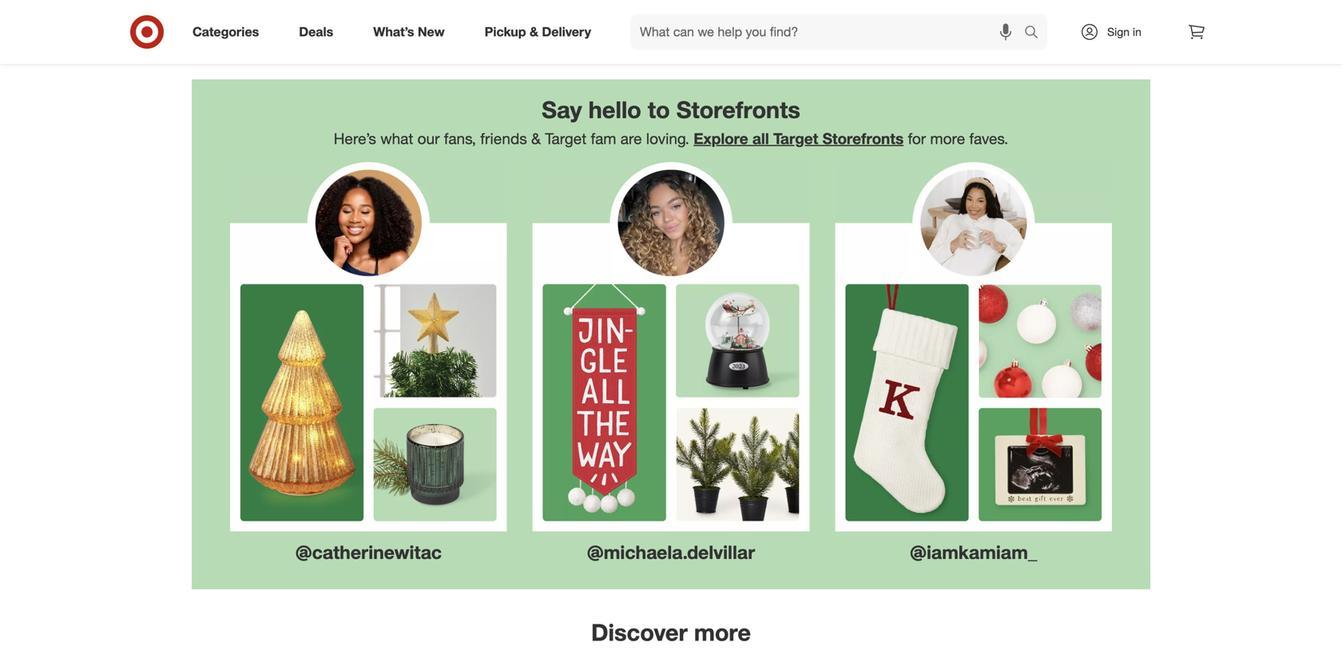 Task type: locate. For each thing, give the bounding box(es) containing it.
target
[[545, 129, 587, 148], [774, 129, 819, 148]]

more
[[931, 129, 965, 148], [694, 619, 751, 647]]

here's
[[334, 129, 376, 148]]

fans,
[[444, 129, 476, 148]]

2 target from the left
[[774, 129, 819, 148]]

& right pickup
[[530, 24, 539, 40]]

1 vertical spatial storefronts
[[823, 129, 904, 148]]

search button
[[1017, 14, 1056, 53]]

what
[[381, 129, 413, 148]]

pickup
[[485, 24, 526, 40]]

1 horizontal spatial target
[[774, 129, 819, 148]]

discover more
[[591, 619, 751, 647]]

storefronts up explore
[[677, 96, 801, 124]]

1 horizontal spatial more
[[931, 129, 965, 148]]

for
[[908, 129, 926, 148]]

christmas pajamas
[[868, 45, 965, 59]]

0 vertical spatial storefronts
[[677, 96, 801, 124]]

hello
[[589, 96, 642, 124]]

are
[[621, 129, 642, 148]]

target right the all
[[774, 129, 819, 148]]

0 horizontal spatial storefronts
[[677, 96, 801, 124]]

storefronts left the "for"
[[823, 129, 904, 148]]

what's new
[[373, 24, 445, 40]]

pickup & delivery link
[[471, 14, 611, 50]]

& right friends
[[531, 129, 541, 148]]

sign in link
[[1067, 14, 1167, 50]]

to
[[648, 96, 670, 124]]

@michaela.delvillar
[[587, 541, 755, 564]]

0 vertical spatial more
[[931, 129, 965, 148]]

0 horizontal spatial target
[[545, 129, 587, 148]]

1 vertical spatial more
[[694, 619, 751, 647]]

sign
[[1108, 25, 1130, 39]]

&
[[530, 24, 539, 40], [531, 129, 541, 148]]

@iamkamiam_ link
[[823, 150, 1125, 564]]

storefronts
[[677, 96, 801, 124], [823, 129, 904, 148]]

target down the "say"
[[545, 129, 587, 148]]

all
[[753, 129, 769, 148]]

0 horizontal spatial more
[[694, 619, 751, 647]]

1 horizontal spatial storefronts
[[823, 129, 904, 148]]

1 vertical spatial &
[[531, 129, 541, 148]]

loving.
[[646, 129, 690, 148]]

categories
[[193, 24, 259, 40]]

more inside say hello to storefronts here's what our fans, friends & target fam are loving. explore all target storefronts for more faves.
[[931, 129, 965, 148]]

1 target from the left
[[545, 129, 587, 148]]



Task type: describe. For each thing, give the bounding box(es) containing it.
new
[[418, 24, 445, 40]]

sign in
[[1108, 25, 1142, 39]]

fam
[[591, 129, 617, 148]]

@iamkamiam_
[[910, 541, 1038, 564]]

our
[[418, 129, 440, 148]]

pickup & delivery
[[485, 24, 591, 40]]

in
[[1133, 25, 1142, 39]]

0 vertical spatial &
[[530, 24, 539, 40]]

@catherinewitac
[[295, 541, 442, 564]]

pajamas
[[922, 45, 965, 59]]

explore
[[694, 129, 749, 148]]

@catherinewitac link
[[217, 150, 520, 564]]

christmas
[[868, 45, 919, 59]]

christmas pajamas link
[[835, 0, 998, 60]]

discover
[[591, 619, 688, 647]]

& inside say hello to storefronts here's what our fans, friends & target fam are loving. explore all target storefronts for more faves.
[[531, 129, 541, 148]]

friends
[[480, 129, 527, 148]]

say
[[542, 96, 582, 124]]

what's
[[373, 24, 414, 40]]

What can we help you find? suggestions appear below search field
[[631, 14, 1029, 50]]

ipad link
[[671, 0, 835, 60]]

ipad
[[742, 45, 764, 59]]

@michaela.delvillar link
[[520, 150, 823, 564]]

deals link
[[285, 14, 353, 50]]

categories link
[[179, 14, 279, 50]]

search
[[1017, 26, 1056, 41]]

what's new link
[[360, 14, 465, 50]]

say hello to storefronts here's what our fans, friends & target fam are loving. explore all target storefronts for more faves.
[[334, 96, 1009, 148]]

explore all target storefronts link
[[694, 129, 904, 148]]

faves.
[[970, 129, 1009, 148]]

delivery
[[542, 24, 591, 40]]

deals
[[299, 24, 333, 40]]



Task type: vqa. For each thing, say whether or not it's contained in the screenshot.
stuffers
no



